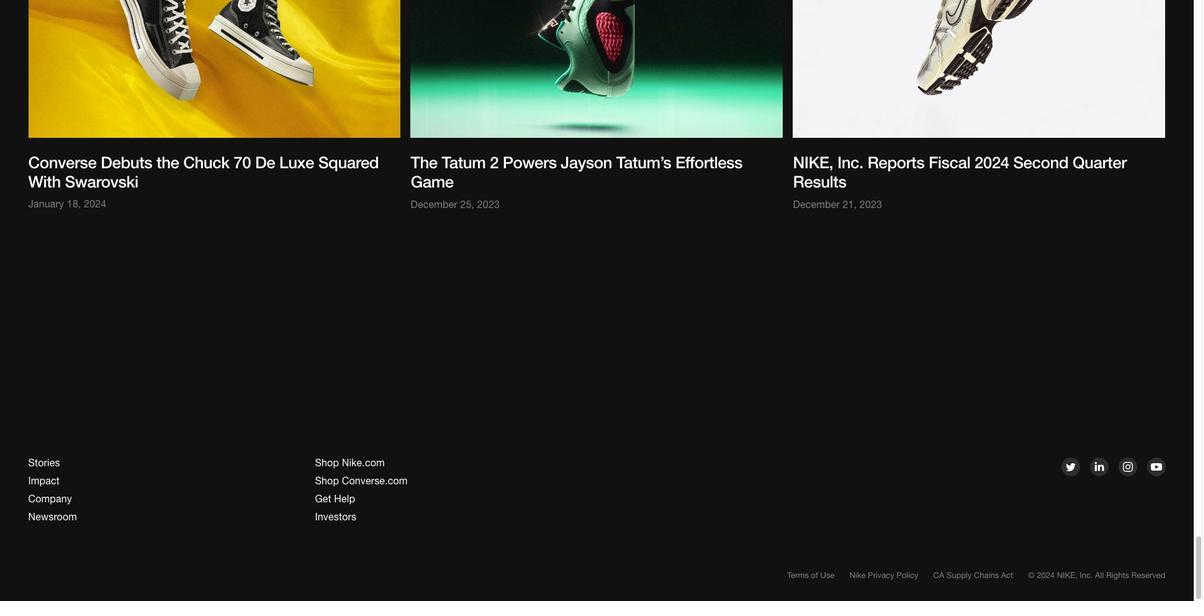 Task type: describe. For each thing, give the bounding box(es) containing it.
supply
[[947, 571, 972, 580]]

shop for shop nike.com
[[315, 457, 339, 468]]

fiscal
[[929, 153, 971, 172]]

act
[[1002, 571, 1014, 580]]

chains
[[974, 571, 999, 580]]

stories link
[[28, 457, 60, 468]]

all
[[1096, 571, 1105, 580]]

© 2024 nike, inc. all rights reserved
[[1029, 571, 1166, 580]]

converse.com
[[342, 475, 408, 486]]

the tatum 2 powers jayson tatum's effortless game
[[411, 153, 743, 192]]

the
[[157, 153, 179, 172]]

twitter image
[[1063, 459, 1079, 474]]

terms of use link
[[788, 569, 835, 581]]

shop converse.com link
[[315, 475, 408, 486]]

december 25, 2023
[[411, 199, 500, 210]]

ca
[[934, 571, 945, 580]]

quarter
[[1073, 153, 1127, 172]]

tatum
[[442, 153, 486, 172]]

get help link
[[315, 493, 355, 504]]

help
[[334, 493, 355, 504]]

nike
[[850, 571, 866, 580]]

newsroom link
[[28, 511, 77, 522]]

nike privacy policy link
[[850, 569, 919, 581]]

nike.com
[[342, 457, 385, 468]]

2024 inside nike, inc. reports fiscal 2024 second quarter results
[[975, 153, 1010, 172]]

privacy
[[868, 571, 895, 580]]

chuck
[[183, 153, 230, 172]]

reports
[[868, 153, 925, 172]]

impact
[[28, 475, 60, 486]]

ca supply chains act link
[[934, 569, 1014, 581]]

©
[[1029, 571, 1035, 580]]

stories
[[28, 457, 60, 468]]

reserved
[[1132, 571, 1166, 580]]

investors
[[315, 511, 357, 522]]

converse debuts the chuck 70 de luxe squared with swarovski
[[28, 153, 379, 191]]

1 vertical spatial inc.
[[1080, 571, 1094, 580]]

use
[[821, 571, 835, 580]]

january 18, 2024
[[28, 198, 106, 210]]

shop converse.com
[[315, 475, 408, 486]]

effortless
[[676, 153, 743, 172]]

youtube image
[[1149, 459, 1164, 474]]

rights
[[1107, 571, 1130, 580]]

december 21, 2023
[[793, 198, 883, 210]]

january
[[28, 198, 64, 210]]

investors link
[[315, 511, 357, 522]]

nike privacy policy
[[850, 571, 919, 580]]

shop nike.com link
[[315, 457, 385, 468]]

results
[[793, 172, 847, 192]]

shop for shop converse.com
[[315, 475, 339, 486]]

nike, inc. reports fiscal 2024 second quarter results
[[793, 153, 1127, 192]]



Task type: locate. For each thing, give the bounding box(es) containing it.
2023 for reports
[[860, 198, 883, 210]]

2024
[[975, 153, 1010, 172], [84, 198, 106, 210], [1037, 571, 1055, 580]]

newsroom
[[28, 511, 77, 522]]

swarovski
[[65, 172, 138, 191]]

converse
[[28, 153, 97, 172]]

1 horizontal spatial 2023
[[860, 198, 883, 210]]

tatum's
[[617, 153, 672, 172]]

0 horizontal spatial nike,
[[793, 153, 834, 172]]

december down game
[[411, 199, 458, 210]]

1 vertical spatial 2024
[[84, 198, 106, 210]]

second
[[1014, 153, 1069, 172]]

2023 right 25,
[[478, 199, 500, 210]]

2 december from the left
[[411, 199, 458, 210]]

get
[[315, 493, 332, 504]]

0 horizontal spatial 2023
[[478, 199, 500, 210]]

squared
[[318, 153, 379, 172]]

2024 right fiscal
[[975, 153, 1010, 172]]

impact link
[[28, 475, 60, 486]]

linkedin image
[[1092, 459, 1107, 474]]

2 horizontal spatial 2024
[[1037, 571, 1055, 580]]

nike, up results
[[793, 153, 834, 172]]

instagram image
[[1121, 459, 1136, 474]]

0 horizontal spatial december
[[411, 199, 458, 210]]

shop nike.com
[[315, 457, 385, 468]]

2023 right '21,'
[[860, 198, 883, 210]]

1 vertical spatial nike,
[[1058, 571, 1078, 580]]

inc. inside nike, inc. reports fiscal 2024 second quarter results
[[838, 153, 864, 172]]

0 vertical spatial inc.
[[838, 153, 864, 172]]

inc.
[[838, 153, 864, 172], [1080, 571, 1094, 580]]

game
[[411, 172, 454, 192]]

with
[[28, 172, 61, 191]]

1 horizontal spatial nike,
[[1058, 571, 1078, 580]]

1 horizontal spatial december
[[793, 198, 840, 210]]

terms
[[788, 571, 809, 580]]

2
[[490, 153, 499, 172]]

inc. up results
[[838, 153, 864, 172]]

policy
[[897, 571, 919, 580]]

of
[[812, 571, 819, 580]]

2024 right 18,
[[84, 198, 106, 210]]

december for game
[[411, 199, 458, 210]]

0 vertical spatial 2024
[[975, 153, 1010, 172]]

21,
[[843, 198, 857, 210]]

70
[[234, 153, 251, 172]]

1 shop from the top
[[315, 457, 339, 468]]

terms of use
[[788, 571, 835, 580]]

25,
[[461, 199, 475, 210]]

powers
[[503, 153, 557, 172]]

1 vertical spatial shop
[[315, 475, 339, 486]]

december for results
[[793, 198, 840, 210]]

2023 for 2
[[478, 199, 500, 210]]

shop
[[315, 457, 339, 468], [315, 475, 339, 486]]

0 horizontal spatial 2024
[[84, 198, 106, 210]]

the
[[411, 153, 438, 172]]

2 shop from the top
[[315, 475, 339, 486]]

0 vertical spatial nike,
[[793, 153, 834, 172]]

1 horizontal spatial 2024
[[975, 153, 1010, 172]]

1 2023 from the left
[[860, 198, 883, 210]]

0 vertical spatial shop
[[315, 457, 339, 468]]

jayson
[[561, 153, 612, 172]]

debuts
[[101, 153, 152, 172]]

nike, inside nike, inc. reports fiscal 2024 second quarter results
[[793, 153, 834, 172]]

inc. left all
[[1080, 571, 1094, 580]]

2 2023 from the left
[[478, 199, 500, 210]]

ca supply chains act
[[934, 571, 1014, 580]]

company link
[[28, 493, 72, 504]]

1 horizontal spatial inc.
[[1080, 571, 1094, 580]]

2024 right ©
[[1037, 571, 1055, 580]]

converse chuck 70 de luxe squared image
[[28, 0, 401, 138]]

company
[[28, 493, 72, 504]]

de
[[255, 153, 275, 172]]

nike, left all
[[1058, 571, 1078, 580]]

get help
[[315, 493, 355, 504]]

2 vertical spatial 2024
[[1037, 571, 1055, 580]]

december
[[793, 198, 840, 210], [411, 199, 458, 210]]

luxe
[[279, 153, 314, 172]]

0 horizontal spatial inc.
[[838, 153, 864, 172]]

december down results
[[793, 198, 840, 210]]

nike,
[[793, 153, 834, 172], [1058, 571, 1078, 580]]

18,
[[67, 198, 81, 210]]

1 december from the left
[[793, 198, 840, 210]]

2023
[[860, 198, 883, 210], [478, 199, 500, 210]]



Task type: vqa. For each thing, say whether or not it's contained in the screenshot.


